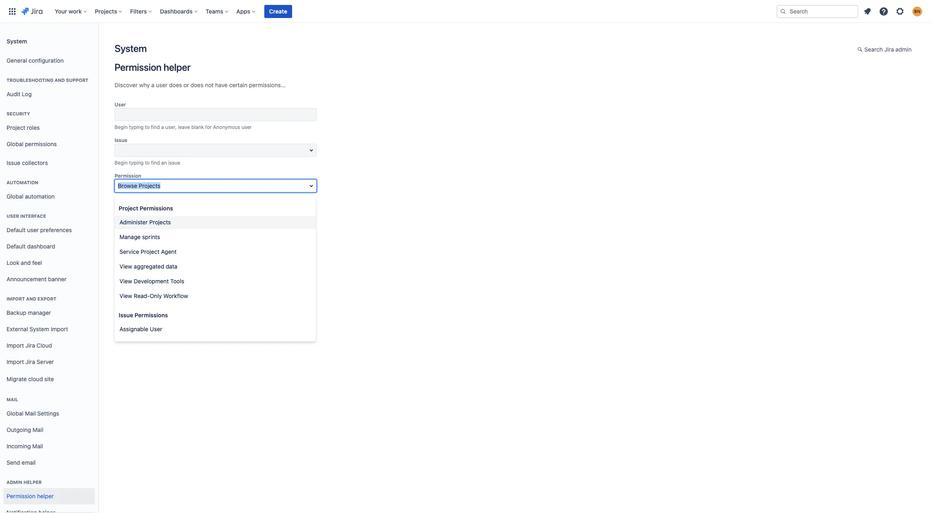 Task type: vqa. For each thing, say whether or not it's contained in the screenshot.
as within the easiest way for your customer's to request help is by sending an email request to your service project. when emails get sent to your project, they land in your queue as a request (just like this one).
no



Task type: locate. For each thing, give the bounding box(es) containing it.
1 does from the left
[[169, 81, 182, 88]]

system down manager at the left bottom
[[30, 325, 49, 332]]

1 find from the top
[[151, 124, 160, 130]]

mail up outgoing mail
[[25, 410, 36, 417]]

0 horizontal spatial project
[[7, 124, 25, 131]]

search jira admin
[[865, 46, 912, 53]]

2 vertical spatial permission
[[7, 492, 36, 499]]

0 vertical spatial global
[[7, 140, 23, 147]]

have
[[215, 81, 228, 88]]

troubleshooting and support group
[[3, 69, 95, 105]]

typing left the user,
[[129, 124, 144, 130]]

2 typing from the top
[[129, 160, 144, 166]]

3 global from the top
[[7, 410, 23, 417]]

global up the outgoing
[[7, 410, 23, 417]]

user right the anonymous
[[242, 124, 252, 130]]

2 global from the top
[[7, 193, 23, 200]]

2 does from the left
[[191, 81, 204, 88]]

1 typing from the top
[[129, 124, 144, 130]]

2 vertical spatial helper
[[37, 492, 54, 499]]

and left feel at bottom
[[21, 259, 31, 266]]

User text field
[[115, 108, 317, 121]]

1 vertical spatial find
[[151, 160, 160, 166]]

0 vertical spatial typing
[[129, 124, 144, 130]]

permission helper up why
[[115, 61, 191, 73]]

1 vertical spatial permission helper
[[7, 492, 54, 499]]

issue
[[168, 160, 180, 166]]

1 horizontal spatial user
[[115, 102, 126, 108]]

1 vertical spatial project
[[119, 205, 138, 212]]

2 vertical spatial begin
[[115, 195, 128, 201]]

mail down migrate
[[7, 397, 18, 402]]

permissions for project permissions
[[140, 205, 173, 212]]

global down automation
[[7, 193, 23, 200]]

interface
[[20, 213, 46, 219]]

import for import jira cloud
[[7, 342, 24, 349]]

1 vertical spatial global
[[7, 193, 23, 200]]

1 vertical spatial projects
[[149, 219, 171, 226]]

projects up the sprints at the top left of the page
[[149, 219, 171, 226]]

1 default from the top
[[7, 226, 26, 233]]

1 vertical spatial helper
[[24, 479, 42, 485]]

project for project roles
[[7, 124, 25, 131]]

user
[[156, 81, 168, 88], [242, 124, 252, 130], [27, 226, 39, 233]]

global for global mail settings
[[7, 410, 23, 417]]

view down service
[[120, 263, 132, 270]]

0 vertical spatial helper
[[164, 61, 191, 73]]

discover
[[115, 81, 138, 88]]

2 begin from the top
[[115, 160, 128, 166]]

general configuration
[[7, 57, 64, 64]]

0 horizontal spatial system
[[7, 37, 27, 44]]

anonymous
[[213, 124, 240, 130]]

jira inside search jira admin link
[[885, 46, 895, 53]]

1 vertical spatial user
[[7, 213, 19, 219]]

1 horizontal spatial projects
[[149, 219, 171, 226]]

to left see
[[226, 195, 231, 201]]

1 vertical spatial typing
[[129, 160, 144, 166]]

administer projects
[[120, 219, 171, 226]]

security
[[7, 111, 30, 116]]

begin
[[115, 124, 128, 130], [115, 160, 128, 166], [115, 195, 128, 201]]

view inside "view aggregated data" link
[[120, 263, 132, 270]]

and
[[55, 77, 65, 83], [21, 259, 31, 266], [26, 296, 36, 301]]

teams
[[206, 8, 223, 15]]

import for import and export
[[7, 296, 25, 301]]

find
[[151, 124, 160, 130], [151, 160, 160, 166], [151, 195, 160, 201]]

default for default dashboard
[[7, 243, 26, 250]]

Issue text field
[[115, 144, 317, 157]]

admin helper
[[7, 479, 42, 485]]

mail
[[7, 397, 18, 402], [25, 410, 36, 417], [33, 426, 43, 433], [32, 442, 43, 449]]

jira image
[[21, 6, 42, 16], [21, 6, 42, 16]]

helper right the admin
[[24, 479, 42, 485]]

2 vertical spatial project
[[141, 248, 160, 255]]

1 vertical spatial and
[[21, 259, 31, 266]]

assign
[[120, 340, 137, 347]]

0 vertical spatial project
[[7, 124, 25, 131]]

create
[[269, 8, 287, 15]]

search
[[865, 46, 883, 53]]

permissions...
[[249, 81, 286, 88]]

1 horizontal spatial does
[[191, 81, 204, 88]]

0 horizontal spatial does
[[169, 81, 182, 88]]

import up backup
[[7, 296, 25, 301]]

2 vertical spatial typing
[[129, 195, 144, 201]]

1 vertical spatial begin
[[115, 160, 128, 166]]

jira for server
[[25, 358, 35, 365]]

1 horizontal spatial project
[[119, 205, 138, 212]]

assignable
[[120, 326, 148, 332]]

mail for incoming
[[32, 442, 43, 449]]

preferences
[[40, 226, 72, 233]]

jira inside import jira server link
[[25, 358, 35, 365]]

view left development
[[120, 278, 132, 285]]

0 vertical spatial permissions
[[140, 205, 173, 212]]

helper for permission helper link
[[37, 492, 54, 499]]

0 vertical spatial user
[[156, 81, 168, 88]]

import
[[7, 296, 25, 301], [51, 325, 68, 332], [7, 342, 24, 349], [7, 358, 24, 365]]

to left the user,
[[145, 124, 150, 130]]

and inside "user interface" group
[[21, 259, 31, 266]]

project down security
[[7, 124, 25, 131]]

find for permission
[[151, 195, 160, 201]]

0 horizontal spatial user
[[7, 213, 19, 219]]

2 vertical spatial a
[[161, 195, 164, 201]]

user down interface
[[27, 226, 39, 233]]

1 horizontal spatial or
[[192, 195, 197, 201]]

projects
[[95, 8, 117, 15], [149, 219, 171, 226]]

find up project permissions
[[151, 195, 160, 201]]

3 find from the top
[[151, 195, 160, 201]]

import jira cloud link
[[3, 337, 95, 354]]

view inside view development tools link
[[120, 278, 132, 285]]

view
[[120, 263, 132, 270], [120, 278, 132, 285], [120, 292, 132, 299]]

to up project permissions
[[145, 195, 150, 201]]

helper up discover why a user does or does not have certain permissions...
[[164, 61, 191, 73]]

jira left server
[[25, 358, 35, 365]]

project for project permissions
[[119, 205, 138, 212]]

system
[[7, 37, 27, 44], [115, 43, 147, 54], [30, 325, 49, 332]]

1 vertical spatial view
[[120, 278, 132, 285]]

permissions up assignable user
[[135, 312, 168, 319]]

to left "an"
[[145, 160, 150, 166]]

does left the not
[[191, 81, 204, 88]]

2 vertical spatial jira
[[25, 358, 35, 365]]

migrate
[[7, 375, 27, 382]]

automation group
[[3, 171, 95, 207]]

0 vertical spatial default
[[7, 226, 26, 233]]

2 default from the top
[[7, 243, 26, 250]]

and inside group
[[26, 296, 36, 301]]

0 vertical spatial find
[[151, 124, 160, 130]]

user for user interface
[[7, 213, 19, 219]]

begin typing to find an issue
[[115, 160, 180, 166]]

manager
[[28, 309, 51, 316]]

permissions up administer projects
[[140, 205, 173, 212]]

mail down global mail settings
[[33, 426, 43, 433]]

does
[[169, 81, 182, 88], [191, 81, 204, 88]]

0 vertical spatial projects
[[95, 8, 117, 15]]

all
[[242, 195, 247, 201]]

admin
[[896, 46, 912, 53]]

0 vertical spatial jira
[[885, 46, 895, 53]]

user
[[115, 102, 126, 108], [7, 213, 19, 219], [150, 326, 162, 332]]

view left read-
[[120, 292, 132, 299]]

to for user,
[[145, 124, 150, 130]]

1 horizontal spatial permission helper
[[115, 61, 191, 73]]

1 horizontal spatial system
[[30, 325, 49, 332]]

not
[[205, 81, 214, 88]]

global inside automation group
[[7, 193, 23, 200]]

user up issues
[[150, 326, 162, 332]]

global mail settings
[[7, 410, 59, 417]]

view inside 'view read-only workflow' link
[[120, 292, 132, 299]]

and inside group
[[55, 77, 65, 83]]

0 horizontal spatial permission helper
[[7, 492, 54, 499]]

2 vertical spatial find
[[151, 195, 160, 201]]

1 vertical spatial issue
[[7, 159, 20, 166]]

general
[[7, 57, 27, 64]]

small image
[[858, 46, 865, 53]]

0 vertical spatial issue
[[115, 137, 127, 143]]

or left press
[[192, 195, 197, 201]]

to for issue
[[145, 160, 150, 166]]

1 begin from the top
[[115, 124, 128, 130]]

does right why
[[169, 81, 182, 88]]

apps
[[237, 8, 251, 15]]

2 vertical spatial global
[[7, 410, 23, 417]]

0 horizontal spatial or
[[184, 81, 189, 88]]

import jira cloud
[[7, 342, 52, 349]]

permission down admin helper
[[7, 492, 36, 499]]

find left the user,
[[151, 124, 160, 130]]

projects right "work"
[[95, 8, 117, 15]]

user down "discover"
[[115, 102, 126, 108]]

audit
[[7, 90, 20, 97]]

a right why
[[151, 81, 154, 88]]

system up general
[[7, 37, 27, 44]]

backup manager link
[[3, 305, 95, 321]]

mail for outgoing
[[33, 426, 43, 433]]

global permissions
[[7, 140, 57, 147]]

begin for begin typing to find a user, leave blank for anonymous user
[[115, 124, 128, 130]]

1 view from the top
[[120, 263, 132, 270]]

typing left "an"
[[129, 160, 144, 166]]

configuration
[[29, 57, 64, 64]]

default up look
[[7, 243, 26, 250]]

3 begin from the top
[[115, 195, 128, 201]]

banner
[[0, 0, 933, 23]]

1 vertical spatial jira
[[25, 342, 35, 349]]

a for permission
[[161, 195, 164, 201]]

0 vertical spatial view
[[120, 263, 132, 270]]

2 vertical spatial user
[[27, 226, 39, 233]]

down
[[212, 195, 225, 201]]

0 vertical spatial and
[[55, 77, 65, 83]]

a left the user,
[[161, 124, 164, 130]]

0 vertical spatial a
[[151, 81, 154, 88]]

a left permission
[[161, 195, 164, 201]]

service project agent link
[[115, 245, 316, 258]]

1 vertical spatial permissions
[[135, 312, 168, 319]]

outgoing mail
[[7, 426, 43, 433]]

1 global from the top
[[7, 140, 23, 147]]

log
[[22, 90, 32, 97]]

global inside mail "group"
[[7, 410, 23, 417]]

assignable user
[[120, 326, 162, 332]]

2 horizontal spatial user
[[242, 124, 252, 130]]

view for view aggregated data
[[120, 263, 132, 270]]

project permissions element
[[115, 216, 316, 303]]

0 vertical spatial user
[[115, 102, 126, 108]]

1 vertical spatial default
[[7, 243, 26, 250]]

project down the sprints at the top left of the page
[[141, 248, 160, 255]]

roles
[[27, 124, 40, 131]]

permissions
[[140, 205, 173, 212], [135, 312, 168, 319]]

system right sidebar navigation image
[[115, 43, 147, 54]]

helper
[[164, 61, 191, 73], [24, 479, 42, 485], [37, 492, 54, 499]]

issue left the 'collectors' at the left of page
[[7, 159, 20, 166]]

1 horizontal spatial user
[[156, 81, 168, 88]]

or left the not
[[184, 81, 189, 88]]

user left interface
[[7, 213, 19, 219]]

permission down begin typing to find an issue
[[115, 173, 141, 179]]

import down external
[[7, 342, 24, 349]]

migrate cloud site link
[[3, 370, 95, 388]]

global automation
[[7, 193, 55, 200]]

2 find from the top
[[151, 160, 160, 166]]

permission up why
[[115, 61, 162, 73]]

read-
[[134, 292, 150, 299]]

feel
[[32, 259, 42, 266]]

user inside issue permissions element
[[150, 326, 162, 332]]

Permission text field
[[115, 179, 317, 192]]

global down project roles in the left of the page
[[7, 140, 23, 147]]

permission helper down admin helper
[[7, 492, 54, 499]]

user inside group
[[7, 213, 19, 219]]

default down user interface
[[7, 226, 26, 233]]

user right why
[[156, 81, 168, 88]]

default
[[7, 226, 26, 233], [7, 243, 26, 250]]

2 vertical spatial view
[[120, 292, 132, 299]]

0 horizontal spatial user
[[27, 226, 39, 233]]

issue up begin typing to find an issue
[[115, 137, 127, 143]]

1 vertical spatial user
[[242, 124, 252, 130]]

and for look
[[21, 259, 31, 266]]

2 vertical spatial user
[[150, 326, 162, 332]]

user interface group
[[3, 205, 95, 290]]

global inside security group
[[7, 140, 23, 147]]

jira
[[885, 46, 895, 53], [25, 342, 35, 349], [25, 358, 35, 365]]

helper down admin helper
[[37, 492, 54, 499]]

or
[[184, 81, 189, 88], [192, 195, 197, 201]]

1 vertical spatial a
[[161, 124, 164, 130]]

import for import jira server
[[7, 358, 24, 365]]

email
[[22, 459, 36, 466]]

2 vertical spatial issue
[[119, 312, 133, 319]]

project inside security group
[[7, 124, 25, 131]]

0 vertical spatial or
[[184, 81, 189, 88]]

and left support
[[55, 77, 65, 83]]

0 horizontal spatial projects
[[95, 8, 117, 15]]

find left "an"
[[151, 160, 160, 166]]

typing up project permissions
[[129, 195, 144, 201]]

your
[[55, 8, 67, 15]]

2 view from the top
[[120, 278, 132, 285]]

3 view from the top
[[120, 292, 132, 299]]

None submit
[[115, 216, 142, 229]]

project
[[7, 124, 25, 131], [119, 205, 138, 212], [141, 248, 160, 255]]

2 vertical spatial and
[[26, 296, 36, 301]]

user inside group
[[27, 226, 39, 233]]

jira for cloud
[[25, 342, 35, 349]]

0 vertical spatial permission helper
[[115, 61, 191, 73]]

project up administer
[[119, 205, 138, 212]]

mail for global
[[25, 410, 36, 417]]

external system import
[[7, 325, 68, 332]]

and up backup manager
[[26, 296, 36, 301]]

administer projects link
[[115, 216, 316, 229]]

jira inside import jira cloud link
[[25, 342, 35, 349]]

typing
[[129, 124, 144, 130], [129, 160, 144, 166], [129, 195, 144, 201]]

0 vertical spatial begin
[[115, 124, 128, 130]]

3 typing from the top
[[129, 195, 144, 201]]

projects inside project permissions element
[[149, 219, 171, 226]]

mail up email
[[32, 442, 43, 449]]

jira left cloud
[[25, 342, 35, 349]]

jira left admin
[[885, 46, 895, 53]]

2 horizontal spatial user
[[150, 326, 162, 332]]

filters
[[130, 8, 147, 15]]

import up migrate
[[7, 358, 24, 365]]

find for issue
[[151, 160, 160, 166]]

issue up assignable
[[119, 312, 133, 319]]



Task type: describe. For each thing, give the bounding box(es) containing it.
assign issues link
[[115, 337, 316, 350]]

teams button
[[203, 5, 232, 18]]

default user preferences link
[[3, 222, 95, 238]]

2 horizontal spatial project
[[141, 248, 160, 255]]

typing for permission
[[129, 195, 144, 201]]

begin for begin typing to find an issue
[[115, 160, 128, 166]]

search image
[[780, 8, 787, 15]]

look and feel
[[7, 259, 42, 266]]

default dashboard link
[[3, 238, 95, 255]]

a for user
[[161, 124, 164, 130]]

migrate cloud site
[[7, 375, 54, 382]]

manage
[[120, 233, 141, 240]]

and for import
[[26, 296, 36, 301]]

your work
[[55, 8, 82, 15]]

permission helper inside the admin helper group
[[7, 492, 54, 499]]

projects inside dropdown button
[[95, 8, 117, 15]]

banner
[[48, 275, 67, 282]]

data
[[166, 263, 177, 270]]

incoming mail link
[[3, 438, 95, 454]]

issue for issue collectors
[[7, 159, 20, 166]]

typing for issue
[[129, 160, 144, 166]]

filters button
[[128, 5, 155, 18]]

notifications image
[[863, 6, 873, 16]]

import jira server
[[7, 358, 54, 365]]

outgoing
[[7, 426, 31, 433]]

permissions
[[25, 140, 57, 147]]

admin helper group
[[3, 471, 95, 513]]

only
[[150, 292, 162, 299]]

project roles link
[[3, 120, 95, 136]]

0 vertical spatial permission
[[115, 61, 162, 73]]

dashboard
[[27, 243, 55, 250]]

backup
[[7, 309, 26, 316]]

support
[[66, 77, 88, 83]]

send email
[[7, 459, 36, 466]]

administer
[[120, 219, 148, 226]]

external
[[7, 325, 28, 332]]

2 horizontal spatial system
[[115, 43, 147, 54]]

helper for the admin helper group
[[24, 479, 42, 485]]

user,
[[165, 124, 177, 130]]

global mail settings link
[[3, 405, 95, 422]]

view read-only workflow link
[[115, 289, 316, 303]]

audit log link
[[3, 86, 95, 102]]

import and export group
[[3, 287, 95, 391]]

leave
[[178, 124, 190, 130]]

discover why a user does or does not have certain permissions...
[[115, 81, 286, 88]]

typing for user
[[129, 124, 144, 130]]

settings image
[[896, 6, 906, 16]]

blank
[[191, 124, 204, 130]]

create button
[[264, 5, 292, 18]]

dashboards button
[[158, 5, 201, 18]]

user for user
[[115, 102, 126, 108]]

service project agent
[[120, 248, 177, 255]]

why
[[139, 81, 150, 88]]

begin typing to find a permission or press down to see all
[[115, 195, 247, 201]]

tools
[[170, 278, 184, 285]]

issue collectors link
[[3, 155, 95, 171]]

troubleshooting
[[7, 77, 53, 83]]

and for troubleshooting
[[55, 77, 65, 83]]

workflow
[[164, 292, 188, 299]]

send email link
[[3, 454, 95, 471]]

security group
[[3, 102, 95, 155]]

work
[[69, 8, 82, 15]]

backup manager
[[7, 309, 51, 316]]

import jira server link
[[3, 354, 95, 370]]

begin typing to find a user, leave blank for anonymous user
[[115, 124, 252, 130]]

Search field
[[777, 5, 859, 18]]

primary element
[[5, 0, 777, 23]]

announcement banner
[[7, 275, 67, 282]]

issue for issue
[[115, 137, 127, 143]]

global automation link
[[3, 188, 95, 205]]

system inside import and export group
[[30, 325, 49, 332]]

import and export
[[7, 296, 56, 301]]

announcement banner link
[[3, 271, 95, 287]]

send
[[7, 459, 20, 466]]

service
[[120, 248, 139, 255]]

dashboards
[[160, 8, 193, 15]]

development
[[134, 278, 169, 285]]

sidebar navigation image
[[89, 33, 107, 49]]

import down backup manager link
[[51, 325, 68, 332]]

issue collectors
[[7, 159, 48, 166]]

appswitcher icon image
[[7, 6, 17, 16]]

begin for begin typing to find a permission or press down to see all
[[115, 195, 128, 201]]

default user preferences
[[7, 226, 72, 233]]

global permissions link
[[3, 136, 95, 152]]

issue permissions element
[[115, 323, 316, 513]]

manage sprints
[[120, 233, 160, 240]]

an
[[161, 160, 167, 166]]

jira for admin
[[885, 46, 895, 53]]

project permissions
[[119, 205, 173, 212]]

outgoing mail link
[[3, 422, 95, 438]]

global for global permissions
[[7, 140, 23, 147]]

incoming
[[7, 442, 31, 449]]

permissions for issue permissions
[[135, 312, 168, 319]]

collectors
[[22, 159, 48, 166]]

issue permissions
[[119, 312, 168, 319]]

1 vertical spatial or
[[192, 195, 197, 201]]

view read-only workflow
[[120, 292, 188, 299]]

view development tools link
[[115, 275, 316, 288]]

view aggregated data link
[[115, 260, 316, 273]]

audit log
[[7, 90, 32, 97]]

default for default user preferences
[[7, 226, 26, 233]]

your work button
[[52, 5, 90, 18]]

assign issues
[[120, 340, 155, 347]]

view for view read-only workflow
[[120, 292, 132, 299]]

sprints
[[142, 233, 160, 240]]

to for permission
[[145, 195, 150, 201]]

mail group
[[3, 388, 95, 473]]

automation
[[25, 193, 55, 200]]

settings
[[37, 410, 59, 417]]

your profile and settings image
[[913, 6, 923, 16]]

help image
[[879, 6, 889, 16]]

general configuration link
[[3, 52, 95, 69]]

cloud
[[28, 375, 43, 382]]

troubleshooting and support
[[7, 77, 88, 83]]

for
[[205, 124, 212, 130]]

1 vertical spatial permission
[[115, 173, 141, 179]]

permission inside permission helper link
[[7, 492, 36, 499]]

issue for issue permissions
[[119, 312, 133, 319]]

view for view development tools
[[120, 278, 132, 285]]

find for user,
[[151, 124, 160, 130]]

automation
[[7, 180, 38, 185]]

server
[[37, 358, 54, 365]]

look
[[7, 259, 19, 266]]

banner containing your work
[[0, 0, 933, 23]]

permission
[[165, 195, 191, 201]]

global for global automation
[[7, 193, 23, 200]]

search jira admin link
[[854, 43, 916, 57]]

admin
[[7, 479, 22, 485]]

view aggregated data
[[120, 263, 177, 270]]



